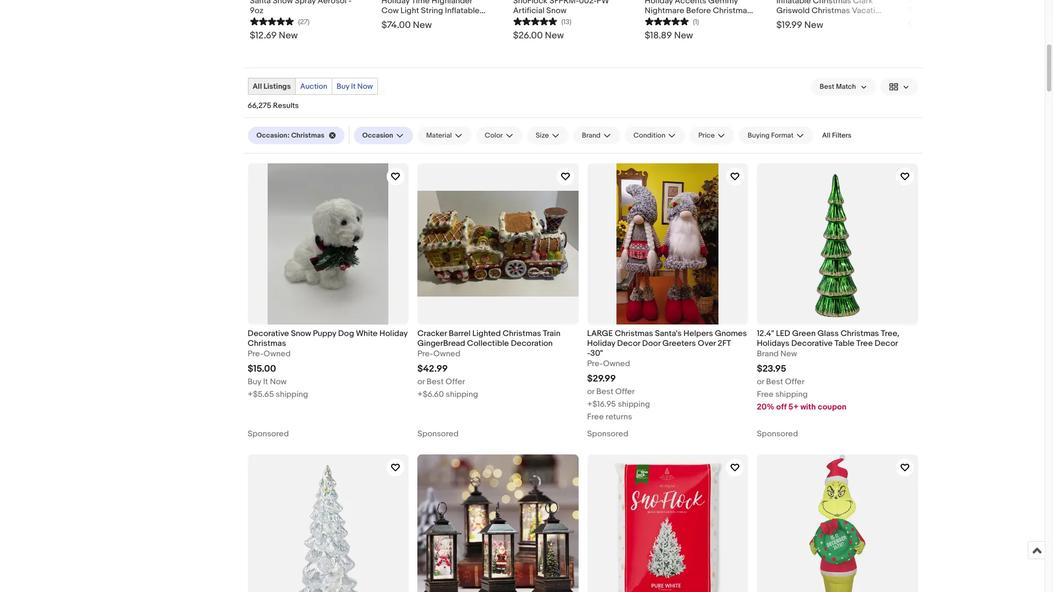 Task type: vqa. For each thing, say whether or not it's contained in the screenshot.
All Filters button
yes



Task type: locate. For each thing, give the bounding box(es) containing it.
shipping right +$6.60
[[446, 390, 478, 400]]

1 horizontal spatial 4.8 out of 5 stars image
[[514, 16, 557, 26]]

$12.69 new
[[250, 30, 298, 41]]

holiday up $29.99 on the bottom right of page
[[588, 339, 616, 349]]

decor inside large christmas santa's helpers gnomes holiday decor door greeters over 2ft -30" pre-owned $29.99 or best offer +$16.95 shipping free returns
[[618, 339, 641, 349]]

best up "+$16.95"
[[597, 387, 614, 397]]

new right the $19.99
[[805, 20, 824, 31]]

shipping inside '12.4" led green glass christmas tree, holidays decorative table tree decor brand new $23.95 or best offer free shipping 20% off 5+ with coupon'
[[776, 390, 808, 400]]

it down the $15.00
[[263, 377, 268, 387]]

1 decor from the left
[[618, 339, 641, 349]]

decorative left table at the right bottom of page
[[792, 339, 833, 349]]

0 horizontal spatial pre-
[[248, 349, 264, 359]]

pre- up the $15.00
[[248, 349, 264, 359]]

all
[[253, 82, 262, 91], [823, 131, 831, 140]]

new for $12.69 new
[[279, 30, 298, 41]]

or up +$6.60
[[418, 377, 425, 387]]

highlander
[[432, 0, 473, 6]]

1 horizontal spatial decor
[[875, 339, 899, 349]]

1 horizontal spatial free
[[757, 390, 774, 400]]

0 horizontal spatial decor
[[618, 339, 641, 349]]

now
[[358, 82, 373, 91], [270, 377, 287, 387]]

2 sponsored from the left
[[418, 429, 459, 440]]

listings
[[264, 82, 291, 91]]

2 decor from the left
[[875, 339, 899, 349]]

christmas right large
[[615, 329, 654, 339]]

new down play
[[940, 20, 959, 31]]

4.8 out of 5 stars image up $12.69 new
[[250, 16, 294, 26]]

sponsored for $23.95
[[757, 429, 799, 440]]

3 sponsored from the left
[[588, 429, 629, 440]]

- right aerosol
[[349, 0, 352, 6]]

2 horizontal spatial -
[[588, 348, 591, 359]]

led lamp christmas lantern santa claus snowman xmas tree ornament gift decor image
[[418, 455, 579, 593]]

2 horizontal spatial or
[[757, 377, 765, 387]]

1 4.8 out of 5 stars image from the left
[[250, 16, 294, 26]]

best down $23.95
[[767, 377, 784, 387]]

new for $26.00 new
[[545, 30, 564, 41]]

santa snow spray aerosol - 9oz link
[[250, 0, 360, 16]]

free up 20%
[[757, 390, 774, 400]]

holiday inside decorative snow puppy dog white holiday christmas pre-owned $15.00 buy it now +$5.65 shipping
[[380, 329, 408, 339]]

play
[[941, 5, 961, 16]]

christmas left train
[[503, 329, 541, 339]]

1 horizontal spatial offer
[[616, 387, 635, 397]]

inflatable up buddy on the right top of page
[[777, 0, 812, 6]]

pre- down 30"
[[588, 359, 604, 369]]

shipping up 5+
[[776, 390, 808, 400]]

0 horizontal spatial brand
[[582, 131, 601, 140]]

1 horizontal spatial buy
[[337, 82, 350, 91]]

puppy
[[313, 329, 337, 339]]

1 horizontal spatial brand
[[757, 349, 779, 359]]

decorative snow puppy dog white holiday christmas image
[[248, 164, 409, 325]]

tree,
[[882, 329, 900, 339]]

1 horizontal spatial it
[[351, 82, 356, 91]]

0 vertical spatial free
[[757, 390, 774, 400]]

cracker barrel lighted christmas train gingerbread collectible decoration image
[[418, 164, 579, 325]]

new for $26.50 new
[[940, 20, 959, 31]]

decor left door
[[618, 339, 641, 349]]

0 vertical spatial brand
[[582, 131, 601, 140]]

filters
[[833, 131, 852, 140]]

christmas down with
[[909, 15, 947, 26]]

helpers
[[684, 329, 714, 339]]

1 vertical spatial buy
[[248, 377, 262, 387]]

inflatable right string
[[445, 5, 480, 16]]

santa
[[250, 0, 271, 6]]

christmas inside '12.4" led green glass christmas tree, holidays decorative table tree decor brand new $23.95 or best offer free shipping 20% off 5+ with coupon'
[[841, 329, 880, 339]]

2 horizontal spatial offer
[[786, 377, 805, 387]]

led right "12.4""
[[777, 329, 791, 339]]

cracker
[[418, 329, 447, 339]]

1 horizontal spatial led
[[818, 15, 832, 26]]

large
[[588, 329, 613, 339]]

1 vertical spatial all
[[823, 131, 831, 140]]

0 horizontal spatial now
[[270, 377, 287, 387]]

table
[[835, 339, 855, 349]]

or inside '12.4" led green glass christmas tree, holidays decorative table tree decor brand new $23.95 or best offer free shipping 20% off 5+ with coupon'
[[757, 377, 765, 387]]

0 vertical spatial led
[[818, 15, 832, 26]]

tails with heart 6010750 fao time to play resin christmas mouse figurine
[[909, 0, 1018, 26]]

snow inside the santa snow spray aerosol - 9oz
[[273, 0, 293, 6]]

led inside '12.4" led green glass christmas tree, holidays decorative table tree decor brand new $23.95 or best offer free shipping 20% off 5+ with coupon'
[[777, 329, 791, 339]]

- inside large christmas santa's helpers gnomes holiday decor door greeters over 2ft -30" pre-owned $29.99 or best offer +$16.95 shipping free returns
[[588, 348, 591, 359]]

christmas
[[813, 0, 852, 6], [812, 5, 851, 16], [909, 15, 947, 26], [291, 131, 325, 140], [503, 329, 541, 339], [615, 329, 654, 339], [841, 329, 880, 339], [248, 339, 286, 349]]

decor right tree at the bottom right of the page
[[875, 339, 899, 349]]

4 sponsored from the left
[[757, 429, 799, 440]]

0 vertical spatial all
[[253, 82, 262, 91]]

brand down holidays
[[757, 349, 779, 359]]

or up "+$16.95"
[[588, 387, 595, 397]]

inflatable
[[777, 0, 812, 6], [445, 5, 480, 16]]

0 vertical spatial it
[[351, 82, 356, 91]]

$15.00
[[248, 364, 276, 375]]

format
[[772, 131, 794, 140]]

time
[[412, 0, 430, 6]]

pre- up $42.99
[[418, 349, 434, 359]]

+$6.60
[[418, 390, 444, 400]]

now down the $15.00
[[270, 377, 287, 387]]

snow up (27) link
[[273, 0, 293, 6]]

0 vertical spatial -
[[349, 0, 352, 6]]

1 horizontal spatial inflatable
[[777, 0, 812, 6]]

holiday
[[382, 0, 410, 6], [380, 329, 408, 339], [588, 339, 616, 349]]

occasion: christmas
[[257, 131, 325, 140]]

0 horizontal spatial led
[[777, 329, 791, 339]]

0 horizontal spatial figurine
[[382, 15, 412, 26]]

or down $23.95
[[757, 377, 765, 387]]

shipping right +$5.65
[[276, 390, 308, 400]]

all up 66,275
[[253, 82, 262, 91]]

pre- inside cracker barrel lighted christmas train gingerbread collectible decoration pre-owned $42.99 or best offer +$6.60 shipping
[[418, 349, 434, 359]]

1 vertical spatial it
[[263, 377, 268, 387]]

1 vertical spatial led
[[777, 329, 791, 339]]

new inside '12.4" led green glass christmas tree, holidays decorative table tree decor brand new $23.95 or best offer free shipping 20% off 5+ with coupon'
[[781, 349, 798, 359]]

1 horizontal spatial or
[[588, 387, 595, 397]]

0 horizontal spatial all
[[253, 82, 262, 91]]

brand inside '12.4" led green glass christmas tree, holidays decorative table tree decor brand new $23.95 or best offer free shipping 20% off 5+ with coupon'
[[757, 349, 779, 359]]

- down large
[[588, 348, 591, 359]]

decorative up the $15.00
[[248, 329, 289, 339]]

snow left puppy
[[291, 329, 311, 339]]

0 horizontal spatial inflatable
[[445, 5, 480, 16]]

1 horizontal spatial -
[[414, 15, 417, 26]]

decorative
[[248, 329, 289, 339], [792, 339, 833, 349]]

holidays
[[757, 339, 790, 349]]

002-
[[579, 0, 597, 6]]

$23.95
[[757, 364, 787, 375]]

pre-
[[248, 349, 264, 359], [418, 349, 434, 359], [588, 359, 604, 369]]

brand right size dropdown button
[[582, 131, 601, 140]]

1 vertical spatial now
[[270, 377, 287, 387]]

4.8 out of 5 stars image
[[250, 16, 294, 26], [514, 16, 557, 26]]

1 vertical spatial brand
[[757, 349, 779, 359]]

1 horizontal spatial figurine
[[976, 15, 1006, 26]]

best inside large christmas santa's helpers gnomes holiday decor door greeters over 2ft -30" pre-owned $29.99 or best offer +$16.95 shipping free returns
[[597, 387, 614, 397]]

all listings link
[[248, 78, 295, 94]]

occasion
[[363, 131, 394, 140]]

holiday inside holiday time highlander cow light string inflatable figurine - brown
[[382, 0, 410, 6]]

1 horizontal spatial pre-
[[418, 349, 434, 359]]

sfprm-
[[550, 0, 579, 6]]

shipping inside cracker barrel lighted christmas train gingerbread collectible decoration pre-owned $42.99 or best offer +$6.60 shipping
[[446, 390, 478, 400]]

1 horizontal spatial decorative
[[792, 339, 833, 349]]

it right auction
[[351, 82, 356, 91]]

light
[[401, 5, 419, 16]]

holiday for $29.99
[[588, 339, 616, 349]]

owned inside cracker barrel lighted christmas train gingerbread collectible decoration pre-owned $42.99 or best offer +$6.60 shipping
[[434, 349, 461, 359]]

+$16.95
[[588, 400, 616, 410]]

holiday inside large christmas santa's helpers gnomes holiday decor door greeters over 2ft -30" pre-owned $29.99 or best offer +$16.95 shipping free returns
[[588, 339, 616, 349]]

0 horizontal spatial offer
[[446, 377, 465, 387]]

- left brown at the left of the page
[[414, 15, 417, 26]]

best left match
[[820, 82, 835, 91]]

barrel
[[449, 329, 471, 339]]

(27) link
[[250, 16, 310, 26]]

new down (13)
[[545, 30, 564, 41]]

resin
[[962, 5, 983, 16]]

new for $19.99 new
[[805, 20, 824, 31]]

all for all filters
[[823, 131, 831, 140]]

snow up (13)
[[547, 5, 567, 16]]

collectible
[[467, 339, 509, 349]]

snow inside decorative snow puppy dog white holiday christmas pre-owned $15.00 buy it now +$5.65 shipping
[[291, 329, 311, 339]]

$18.89 new
[[645, 30, 694, 41]]

$42.99
[[418, 364, 448, 375]]

2 vertical spatial -
[[588, 348, 591, 359]]

buy up +$5.65
[[248, 377, 262, 387]]

1 horizontal spatial owned
[[434, 349, 461, 359]]

all inside all listings link
[[253, 82, 262, 91]]

shipping up returns
[[618, 400, 651, 410]]

0 horizontal spatial owned
[[264, 349, 291, 359]]

4.8 out of 5 stars image for $12.69
[[250, 16, 294, 26]]

owned
[[264, 349, 291, 359], [434, 349, 461, 359], [604, 359, 631, 369]]

now up occasion
[[358, 82, 373, 91]]

match
[[837, 82, 857, 91]]

offer up 5+
[[786, 377, 805, 387]]

buy right auction link
[[337, 82, 350, 91]]

(1) link
[[645, 16, 700, 26]]

new down holidays
[[781, 349, 798, 359]]

pw
[[597, 0, 610, 6]]

holiday right white
[[380, 329, 408, 339]]

green
[[793, 329, 816, 339]]

it
[[351, 82, 356, 91], [263, 377, 268, 387]]

new down string
[[413, 20, 432, 31]]

5 out of 5 stars image
[[645, 16, 689, 26]]

aerosol
[[318, 0, 347, 6]]

buddy
[[792, 15, 816, 26]]

white
[[356, 329, 378, 339]]

30"
[[591, 348, 603, 359]]

it inside decorative snow puppy dog white holiday christmas pre-owned $15.00 buy it now +$5.65 shipping
[[263, 377, 268, 387]]

0 horizontal spatial decorative
[[248, 329, 289, 339]]

owned up the $15.00
[[264, 349, 291, 359]]

led right buddy on the right top of page
[[818, 15, 832, 26]]

sponsored down returns
[[588, 429, 629, 440]]

offer
[[446, 377, 465, 387], [786, 377, 805, 387], [616, 387, 635, 397]]

buy it now
[[337, 82, 373, 91]]

snoflock sfprm-002-pw artificial snow
[[514, 0, 610, 16]]

offer down $42.99
[[446, 377, 465, 387]]

best inside best match "dropdown button"
[[820, 82, 835, 91]]

1 figurine from the left
[[382, 15, 412, 26]]

owned up $29.99 on the bottom right of page
[[604, 359, 631, 369]]

christmas up the $15.00
[[248, 339, 286, 349]]

1 horizontal spatial all
[[823, 131, 831, 140]]

large christmas santa's helpers gnomes holiday decor door greeters over 2ft -30" image
[[588, 164, 749, 325]]

sponsored
[[248, 429, 289, 440], [418, 429, 459, 440], [588, 429, 629, 440], [757, 429, 799, 440]]

new down (27) link
[[279, 30, 298, 41]]

brand
[[582, 131, 601, 140], [757, 349, 779, 359]]

2 horizontal spatial pre-
[[588, 359, 604, 369]]

0 horizontal spatial or
[[418, 377, 425, 387]]

2 4.8 out of 5 stars image from the left
[[514, 16, 557, 26]]

cracker barrel lighted christmas train gingerbread collectible decoration pre-owned $42.99 or best offer +$6.60 shipping
[[418, 329, 561, 400]]

all listings
[[253, 82, 291, 91]]

buy inside decorative snow puppy dog white holiday christmas pre-owned $15.00 buy it now +$5.65 shipping
[[248, 377, 262, 387]]

-
[[349, 0, 352, 6], [414, 15, 417, 26], [588, 348, 591, 359]]

inflatable christmas clark griswold christmas vacation car buddy led gemmy link
[[777, 0, 887, 26]]

0 horizontal spatial -
[[349, 0, 352, 6]]

all inside all filters "button"
[[823, 131, 831, 140]]

1 vertical spatial free
[[588, 412, 604, 423]]

sponsored down off
[[757, 429, 799, 440]]

christmas inside cracker barrel lighted christmas train gingerbread collectible decoration pre-owned $42.99 or best offer +$6.60 shipping
[[503, 329, 541, 339]]

snow
[[273, 0, 293, 6], [547, 5, 567, 16], [291, 329, 311, 339]]

$19.99
[[777, 20, 803, 31]]

best down $42.99
[[427, 377, 444, 387]]

2 horizontal spatial owned
[[604, 359, 631, 369]]

free inside large christmas santa's helpers gnomes holiday decor door greeters over 2ft -30" pre-owned $29.99 or best offer +$16.95 shipping free returns
[[588, 412, 604, 423]]

owned down gingerbread
[[434, 349, 461, 359]]

led inside inflatable christmas clark griswold christmas vacation car buddy led gemmy
[[818, 15, 832, 26]]

offer up returns
[[616, 387, 635, 397]]

christmas up gemmy
[[813, 0, 852, 6]]

christmas left tree,
[[841, 329, 880, 339]]

auction
[[300, 82, 328, 91]]

or inside cracker barrel lighted christmas train gingerbread collectible decoration pre-owned $42.99 or best offer +$6.60 shipping
[[418, 377, 425, 387]]

buy it now link
[[333, 78, 378, 94]]

sponsored down +$6.60
[[418, 429, 459, 440]]

with
[[801, 402, 817, 413]]

new for $18.89 new
[[675, 30, 694, 41]]

free down "+$16.95"
[[588, 412, 604, 423]]

coupon
[[818, 402, 847, 413]]

dog
[[338, 329, 354, 339]]

gemmy
[[834, 15, 864, 26]]

best inside cracker barrel lighted christmas train gingerbread collectible decoration pre-owned $42.99 or best offer +$6.60 shipping
[[427, 377, 444, 387]]

2 figurine from the left
[[976, 15, 1006, 26]]

sponsored down +$5.65
[[248, 429, 289, 440]]

cow
[[382, 5, 399, 16]]

holiday up $74.00
[[382, 0, 410, 6]]

0 horizontal spatial it
[[263, 377, 268, 387]]

0 horizontal spatial 4.8 out of 5 stars image
[[250, 16, 294, 26]]

1 vertical spatial -
[[414, 15, 417, 26]]

1 horizontal spatial now
[[358, 82, 373, 91]]

1 sponsored from the left
[[248, 429, 289, 440]]

all left the filters
[[823, 131, 831, 140]]

returns
[[606, 412, 633, 423]]

free inside '12.4" led green glass christmas tree, holidays decorative table tree decor brand new $23.95 or best offer free shipping 20% off 5+ with coupon'
[[757, 390, 774, 400]]

0 horizontal spatial free
[[588, 412, 604, 423]]

lighted
[[473, 329, 501, 339]]

0 horizontal spatial buy
[[248, 377, 262, 387]]

new down (1)
[[675, 30, 694, 41]]

4.8 out of 5 stars image up $26.00 new
[[514, 16, 557, 26]]



Task type: describe. For each thing, give the bounding box(es) containing it.
pre- inside decorative snow puppy dog white holiday christmas pre-owned $15.00 buy it now +$5.65 shipping
[[248, 349, 264, 359]]

artificial
[[514, 5, 545, 16]]

all for all listings
[[253, 82, 262, 91]]

offer inside large christmas santa's helpers gnomes holiday decor door greeters over 2ft -30" pre-owned $29.99 or best offer +$16.95 shipping free returns
[[616, 387, 635, 397]]

spray
[[295, 0, 316, 6]]

snow for decorative snow puppy dog white holiday christmas pre-owned $15.00 buy it now +$5.65 shipping
[[291, 329, 311, 339]]

2ft
[[718, 339, 731, 349]]

0 vertical spatial now
[[358, 82, 373, 91]]

occasion: christmas link
[[248, 127, 344, 144]]

best match button
[[812, 78, 876, 96]]

christmas inside large christmas santa's helpers gnomes holiday decor door greeters over 2ft -30" pre-owned $29.99 or best offer +$16.95 shipping free returns
[[615, 329, 654, 339]]

material
[[427, 131, 452, 140]]

(13) link
[[514, 16, 572, 26]]

with
[[927, 0, 944, 6]]

inflatable inside inflatable christmas clark griswold christmas vacation car buddy led gemmy
[[777, 0, 812, 6]]

price
[[699, 131, 715, 140]]

$19.99 new
[[777, 20, 824, 31]]

view: gallery view image
[[890, 81, 910, 92]]

greeters
[[663, 339, 697, 349]]

+$5.65
[[248, 390, 274, 400]]

snow for santa snow spray aerosol - 9oz
[[273, 0, 293, 6]]

or inside large christmas santa's helpers gnomes holiday decor door greeters over 2ft -30" pre-owned $29.99 or best offer +$16.95 shipping free returns
[[588, 387, 595, 397]]

clark
[[854, 0, 874, 6]]

new for $74.00 new
[[413, 20, 432, 31]]

griswold
[[777, 5, 810, 16]]

all filters
[[823, 131, 852, 140]]

12.4" led green glass christmas tree, holidays decorative table tree decor brand new $23.95 or best offer free shipping 20% off 5+ with coupon
[[757, 329, 900, 413]]

results
[[273, 101, 299, 110]]

(13)
[[562, 18, 572, 26]]

tree
[[857, 339, 874, 349]]

holiday time highlander cow light string inflatable figurine - brown
[[382, 0, 480, 26]]

cracker barrel lighted christmas train gingerbread collectible decoration link
[[418, 329, 579, 349]]

best inside '12.4" led green glass christmas tree, holidays decorative table tree decor brand new $23.95 or best offer free shipping 20% off 5+ with coupon'
[[767, 377, 784, 387]]

brown
[[419, 15, 442, 26]]

0 vertical spatial buy
[[337, 82, 350, 91]]

shipping inside decorative snow puppy dog white holiday christmas pre-owned $15.00 buy it now +$5.65 shipping
[[276, 390, 308, 400]]

$26.00 new
[[514, 30, 564, 41]]

$74.00 new
[[382, 20, 432, 31]]

$26.50
[[909, 20, 938, 31]]

pre- inside large christmas santa's helpers gnomes holiday decor door greeters over 2ft -30" pre-owned $29.99 or best offer +$16.95 shipping free returns
[[588, 359, 604, 369]]

4.8 out of 5 stars image for $26.00
[[514, 16, 557, 26]]

9oz
[[250, 5, 264, 16]]

brand button
[[574, 127, 621, 144]]

snow inside snoflock sfprm-002-pw artificial snow
[[547, 5, 567, 16]]

sponsored for offer
[[418, 429, 459, 440]]

offer inside cracker barrel lighted christmas train gingerbread collectible decoration pre-owned $42.99 or best offer +$6.60 shipping
[[446, 377, 465, 387]]

owned inside decorative snow puppy dog white holiday christmas pre-owned $15.00 buy it now +$5.65 shipping
[[264, 349, 291, 359]]

(1)
[[694, 18, 700, 26]]

christmas inside tails with heart 6010750 fao time to play resin christmas mouse figurine
[[909, 15, 947, 26]]

sponsored for +$5.65
[[248, 429, 289, 440]]

condition button
[[625, 127, 686, 144]]

vacation
[[853, 5, 885, 16]]

door
[[643, 339, 661, 349]]

size button
[[527, 127, 569, 144]]

color
[[485, 131, 503, 140]]

5+
[[789, 402, 799, 413]]

(27)
[[298, 18, 310, 26]]

$74.00
[[382, 20, 411, 31]]

offer inside '12.4" led green glass christmas tree, holidays decorative table tree decor brand new $23.95 or best offer free shipping 20% off 5+ with coupon'
[[786, 377, 805, 387]]

figurine inside holiday time highlander cow light string inflatable figurine - brown
[[382, 15, 412, 26]]

snoflock sfprm-002-pw artificial snow link
[[514, 0, 623, 16]]

string
[[421, 5, 444, 16]]

decorative snow puppy dog white holiday christmas pre-owned $15.00 buy it now +$5.65 shipping
[[248, 329, 408, 400]]

brand inside dropdown button
[[582, 131, 601, 140]]

train
[[543, 329, 561, 339]]

66,275
[[248, 101, 272, 110]]

$26.00
[[514, 30, 543, 41]]

holiday for $15.00
[[380, 329, 408, 339]]

sponsored for pre-
[[588, 429, 629, 440]]

now inside decorative snow puppy dog white holiday christmas pre-owned $15.00 buy it now +$5.65 shipping
[[270, 377, 287, 387]]

off
[[777, 402, 787, 413]]

buying
[[748, 131, 770, 140]]

inflatable inside holiday time highlander cow light string inflatable figurine - brown
[[445, 5, 480, 16]]

occasion:
[[257, 131, 290, 140]]

auction link
[[296, 78, 332, 94]]

12.4" led green glass christmas tree, holidays decorative table tree decor image
[[757, 164, 919, 325]]

condition
[[634, 131, 666, 140]]

mouse
[[949, 15, 974, 26]]

decorative inside '12.4" led green glass christmas tree, holidays decorative table tree decor brand new $23.95 or best offer free shipping 20% off 5+ with coupon'
[[792, 339, 833, 349]]

occasion button
[[354, 127, 413, 144]]

glass
[[818, 329, 839, 339]]

12.4"
[[757, 329, 775, 339]]

color button
[[476, 127, 523, 144]]

size
[[536, 131, 549, 140]]

best match
[[820, 82, 857, 91]]

large christmas santa's helpers gnomes holiday decor door greeters over 2ft -30" pre-owned $29.99 or best offer +$16.95 shipping free returns
[[588, 329, 748, 423]]

material button
[[418, 127, 472, 144]]

decor inside '12.4" led green glass christmas tree, holidays decorative table tree decor brand new $23.95 or best offer free shipping 20% off 5+ with coupon'
[[875, 339, 899, 349]]

fao
[[1003, 0, 1018, 6]]

decoration
[[511, 339, 553, 349]]

holiday time highlander cow light string inflatable figurine - brown link
[[382, 0, 492, 26]]

$29.99
[[588, 374, 616, 385]]

decorative inside decorative snow puppy dog white holiday christmas pre-owned $15.00 buy it now +$5.65 shipping
[[248, 329, 289, 339]]

buying format
[[748, 131, 794, 140]]

gnomes
[[715, 329, 748, 339]]

to
[[929, 5, 939, 16]]

48" blow up inflatable grinch with wreath outdoor yard decoration image
[[757, 455, 919, 593]]

christmas left clark
[[812, 5, 851, 16]]

8" led silver glass christmas tree, holidays decorative table tree image
[[248, 455, 409, 593]]

christmas right occasion:
[[291, 131, 325, 140]]

shipping inside large christmas santa's helpers gnomes holiday decor door greeters over 2ft -30" pre-owned $29.99 or best offer +$16.95 shipping free returns
[[618, 400, 651, 410]]

12.4" led green glass christmas tree, holidays decorative table tree decor link
[[757, 329, 919, 349]]

christmas inside decorative snow puppy dog white holiday christmas pre-owned $15.00 buy it now +$5.65 shipping
[[248, 339, 286, 349]]

decorative snow puppy dog white holiday christmas link
[[248, 329, 409, 349]]

- inside holiday time highlander cow light string inflatable figurine - brown
[[414, 15, 417, 26]]

6010750
[[969, 0, 1001, 6]]

santa snow spray aerosol - 9oz
[[250, 0, 352, 16]]

figurine inside tails with heart 6010750 fao time to play resin christmas mouse figurine
[[976, 15, 1006, 26]]

owned inside large christmas santa's helpers gnomes holiday decor door greeters over 2ft -30" pre-owned $29.99 or best offer +$16.95 shipping free returns
[[604, 359, 631, 369]]

car
[[777, 15, 790, 26]]

snoflock premium, the original snow flocking powder | 2 pound bag [0.90 kg] image
[[588, 455, 749, 593]]

- inside the santa snow spray aerosol - 9oz
[[349, 0, 352, 6]]

santa's
[[656, 329, 682, 339]]

price button
[[690, 127, 735, 144]]

time
[[909, 5, 927, 16]]



